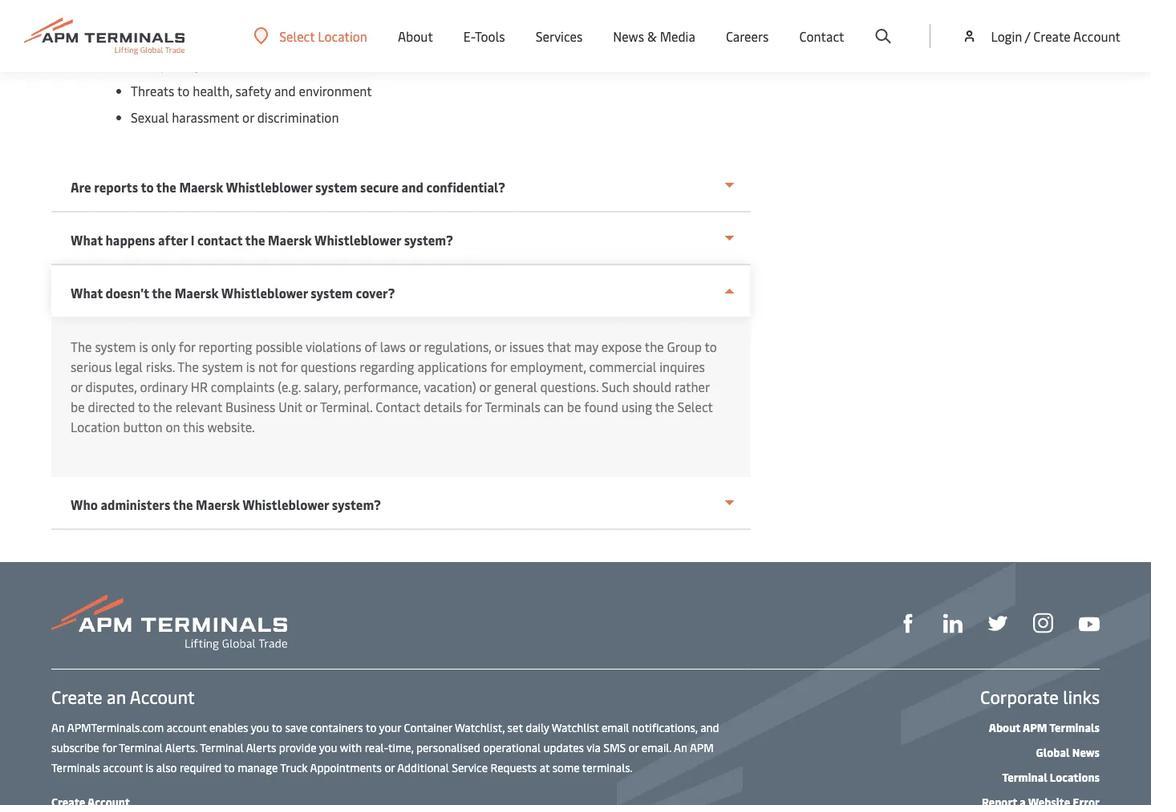 Task type: locate. For each thing, give the bounding box(es) containing it.
careers button
[[726, 0, 769, 72]]

what inside dropdown button
[[71, 232, 103, 249]]

0 vertical spatial what
[[71, 232, 103, 249]]

location down directed
[[71, 419, 120, 436]]

system left cover?
[[311, 285, 353, 302]]

linkedin image
[[944, 614, 963, 634]]

what inside 'dropdown button'
[[71, 285, 103, 302]]

careers
[[726, 27, 769, 45]]

1 vertical spatial contact
[[376, 399, 421, 416]]

2 what from the top
[[71, 285, 103, 302]]

contact down performance,
[[376, 399, 421, 416]]

1 what from the top
[[71, 232, 103, 249]]

0 vertical spatial select
[[280, 27, 315, 45]]

1 horizontal spatial select
[[678, 399, 713, 416]]

0 horizontal spatial terminal
[[119, 740, 163, 755]]

2 vertical spatial is
[[146, 760, 154, 775]]

global news link
[[1037, 745, 1101, 760]]

account down apmterminals.com
[[103, 760, 143, 775]]

terminals
[[485, 399, 541, 416], [1050, 720, 1101, 735], [51, 760, 100, 775]]

maersk down i
[[175, 285, 219, 302]]

group
[[668, 338, 702, 356]]

the up serious
[[71, 338, 92, 356]]

0 vertical spatial create
[[1034, 27, 1071, 45]]

1 vertical spatial system?
[[332, 497, 381, 514]]

what left happens
[[71, 232, 103, 249]]

1 vertical spatial is
[[246, 358, 255, 376]]

1 horizontal spatial an
[[674, 740, 688, 755]]

ordinary
[[140, 379, 188, 396]]

this
[[183, 419, 205, 436]]

1 vertical spatial an
[[674, 740, 688, 755]]

1 vertical spatial about
[[990, 720, 1021, 735]]

to right group
[[705, 338, 718, 356]]

2 horizontal spatial and
[[701, 720, 720, 735]]

0 vertical spatial an
[[51, 720, 65, 735]]

0 horizontal spatial terminals
[[51, 760, 100, 775]]

the right the doesn't
[[152, 285, 172, 302]]

the inside what doesn't the maersk whistleblower system cover? 'dropdown button'
[[152, 285, 172, 302]]

0 horizontal spatial the
[[71, 338, 92, 356]]

apm
[[1023, 720, 1048, 735], [690, 740, 714, 755]]

0 vertical spatial and
[[274, 82, 296, 100]]

2 vertical spatial terminals
[[51, 760, 100, 775]]

to left the save
[[272, 720, 283, 735]]

location inside button
[[318, 27, 368, 45]]

media
[[660, 27, 696, 45]]

for down apmterminals.com
[[102, 740, 117, 755]]

an
[[107, 686, 126, 709]]

an up subscribe
[[51, 720, 65, 735]]

locations
[[1051, 770, 1101, 785]]

expose
[[602, 338, 642, 356]]

for inside an apmterminals.com account enables you to save containers to your container watchlist, set daily watchlist email notifications, and subscribe for terminal alerts. terminal alerts provide you with real-time, personalised operational updates via sms or email. an apm terminals account is also required to manage truck appointments or additional service requests at some terminals.
[[102, 740, 117, 755]]

apm down notifications, in the bottom right of the page
[[690, 740, 714, 755]]

1 horizontal spatial news
[[1073, 745, 1101, 760]]

to left your
[[366, 720, 377, 735]]

questions.
[[541, 379, 599, 396]]

1 vertical spatial apm
[[690, 740, 714, 755]]

terminals.
[[583, 760, 633, 775]]

contact right careers dropdown button
[[800, 27, 845, 45]]

1 horizontal spatial terminal
[[200, 740, 244, 755]]

create an account
[[51, 686, 195, 709]]

services
[[536, 27, 583, 45]]

1 horizontal spatial account
[[1074, 27, 1121, 45]]

system?
[[404, 232, 453, 249], [332, 497, 381, 514]]

container
[[404, 720, 453, 735]]

0 vertical spatial about
[[398, 27, 433, 45]]

select location button
[[254, 27, 368, 45]]

is left 'only'
[[139, 338, 148, 356]]

maersk down are reports to the maersk whistleblower system secure and confidential?
[[268, 232, 312, 249]]

is inside an apmterminals.com account enables you to save containers to your container watchlist, set daily watchlist email notifications, and subscribe for terminal alerts. terminal alerts provide you with real-time, personalised operational updates via sms or email. an apm terminals account is also required to manage truck appointments or additional service requests at some terminals.
[[146, 760, 154, 775]]

and inside "are reports to the maersk whistleblower system secure and confidential?" dropdown button
[[402, 179, 424, 196]]

1 horizontal spatial account
[[167, 720, 207, 735]]

appointments
[[310, 760, 382, 775]]

0 vertical spatial the
[[71, 338, 92, 356]]

maersk
[[179, 179, 223, 196], [268, 232, 312, 249], [175, 285, 219, 302], [196, 497, 240, 514]]

0 vertical spatial location
[[318, 27, 368, 45]]

0 horizontal spatial be
[[71, 399, 85, 416]]

system
[[315, 179, 358, 196], [311, 285, 353, 302], [95, 338, 136, 356], [202, 358, 243, 376]]

or
[[243, 109, 254, 126], [409, 338, 421, 356], [495, 338, 507, 356], [71, 379, 82, 396], [480, 379, 491, 396], [306, 399, 317, 416], [629, 740, 639, 755], [385, 760, 395, 775]]

0 horizontal spatial about
[[398, 27, 433, 45]]

news
[[614, 27, 645, 45], [1073, 745, 1101, 760]]

1 vertical spatial account
[[130, 686, 195, 709]]

is left not
[[246, 358, 255, 376]]

maersk up i
[[179, 179, 223, 196]]

the system is only for reporting possible violations of laws or regulations, or issues that may expose the group to serious legal risks. the system is not for questions regarding applications for employment, commercial inquires or disputes, ordinary hr complaints (e.g. salary, performance, vacation) or general questions. such should rather be directed to the relevant business unit or terminal. contact details for terminals can be found using the select location button on this website.
[[71, 338, 718, 436]]

updates
[[544, 740, 584, 755]]

2 horizontal spatial terminals
[[1050, 720, 1101, 735]]

0 horizontal spatial system?
[[332, 497, 381, 514]]

instagram image
[[1034, 614, 1054, 634]]

0 vertical spatial account
[[167, 720, 207, 735]]

1 vertical spatial select
[[678, 399, 713, 416]]

2 vertical spatial and
[[701, 720, 720, 735]]

what doesn't the maersk whistleblower system cover?
[[71, 285, 395, 302]]

you tube link
[[1080, 613, 1101, 633]]

are reports to the maersk whistleblower system secure and confidential?
[[71, 179, 506, 196]]

and right secure
[[402, 179, 424, 196]]

some
[[553, 760, 580, 775]]

1 horizontal spatial terminals
[[485, 399, 541, 416]]

issues
[[510, 338, 545, 356]]

select inside the system is only for reporting possible violations of laws or regulations, or issues that may expose the group to serious legal risks. the system is not for questions regarding applications for employment, commercial inquires or disputes, ordinary hr complaints (e.g. salary, performance, vacation) or general questions. such should rather be directed to the relevant business unit or terminal. contact details for terminals can be found using the select location button on this website.
[[678, 399, 713, 416]]

enables
[[209, 720, 248, 735]]

1 vertical spatial what
[[71, 285, 103, 302]]

0 vertical spatial is
[[139, 338, 148, 356]]

terminals inside the system is only for reporting possible violations of laws or regulations, or issues that may expose the group to serious legal risks. the system is not for questions regarding applications for employment, commercial inquires or disputes, ordinary hr complaints (e.g. salary, performance, vacation) or general questions. such should rather be directed to the relevant business unit or terminal. contact details for terminals can be found using the select location button on this website.
[[485, 399, 541, 416]]

what left the doesn't
[[71, 285, 103, 302]]

about left e-
[[398, 27, 433, 45]]

terminal locations
[[1003, 770, 1101, 785]]

1 horizontal spatial and
[[402, 179, 424, 196]]

account right an
[[130, 686, 195, 709]]

0 horizontal spatial account
[[103, 760, 143, 775]]

whistleblower
[[226, 179, 313, 196], [315, 232, 401, 249], [221, 285, 308, 302], [243, 497, 329, 514]]

harassment
[[172, 109, 239, 126]]

location
[[318, 27, 368, 45], [71, 419, 120, 436]]

1 horizontal spatial location
[[318, 27, 368, 45]]

terminals down general
[[485, 399, 541, 416]]

maersk inside dropdown button
[[196, 497, 240, 514]]

or down threats to health, safety and environment
[[243, 109, 254, 126]]

you down containers
[[319, 740, 338, 755]]

login / create account link
[[962, 0, 1121, 72]]

health,
[[193, 82, 232, 100]]

an right email.
[[674, 740, 688, 755]]

1 vertical spatial account
[[103, 760, 143, 775]]

0 horizontal spatial news
[[614, 27, 645, 45]]

watchlist
[[552, 720, 599, 735]]

to left manage
[[224, 760, 235, 775]]

1 horizontal spatial create
[[1034, 27, 1071, 45]]

1 vertical spatial location
[[71, 419, 120, 436]]

about for about
[[398, 27, 433, 45]]

terminal
[[119, 740, 163, 755], [200, 740, 244, 755], [1003, 770, 1048, 785]]

select down rather
[[678, 399, 713, 416]]

account
[[1074, 27, 1121, 45], [130, 686, 195, 709]]

only
[[151, 338, 176, 356]]

website.
[[208, 419, 255, 436]]

&
[[648, 27, 657, 45]]

0 horizontal spatial select
[[280, 27, 315, 45]]

and up discrimination
[[274, 82, 296, 100]]

apm inside an apmterminals.com account enables you to save containers to your container watchlist, set daily watchlist email notifications, and subscribe for terminal alerts. terminal alerts provide you with real-time, personalised operational updates via sms or email. an apm terminals account is also required to manage truck appointments or additional service requests at some terminals.
[[690, 740, 714, 755]]

not
[[258, 358, 278, 376]]

terminal down "global"
[[1003, 770, 1048, 785]]

account right /
[[1074, 27, 1121, 45]]

tools
[[475, 27, 505, 45]]

location up environment
[[318, 27, 368, 45]]

inquires
[[660, 358, 705, 376]]

select up environment
[[280, 27, 315, 45]]

0 horizontal spatial account
[[130, 686, 195, 709]]

0 vertical spatial system?
[[404, 232, 453, 249]]

be right can
[[567, 399, 581, 416]]

news up locations
[[1073, 745, 1101, 760]]

containers
[[310, 720, 363, 735]]

0 horizontal spatial an
[[51, 720, 65, 735]]

0 vertical spatial news
[[614, 27, 645, 45]]

what for what happens after i contact the maersk whistleblower system?
[[71, 232, 103, 249]]

the right administers
[[173, 497, 193, 514]]

terminal down the "enables"
[[200, 740, 244, 755]]

manage
[[238, 760, 278, 775]]

twitter image
[[989, 614, 1008, 634]]

1 vertical spatial create
[[51, 686, 103, 709]]

directed
[[88, 399, 135, 416]]

0 vertical spatial contact
[[800, 27, 845, 45]]

0 horizontal spatial apm
[[690, 740, 714, 755]]

for
[[179, 338, 196, 356], [281, 358, 298, 376], [491, 358, 507, 376], [466, 399, 482, 416], [102, 740, 117, 755]]

system? inside the who administers the maersk whistleblower system? dropdown button
[[332, 497, 381, 514]]

terminals down subscribe
[[51, 760, 100, 775]]

the up hr
[[178, 358, 199, 376]]

maersk inside 'dropdown button'
[[175, 285, 219, 302]]

commercial
[[590, 358, 657, 376]]

button
[[123, 419, 163, 436]]

the right "contact" in the top left of the page
[[245, 232, 265, 249]]

e-tools button
[[464, 0, 505, 72]]

1 vertical spatial and
[[402, 179, 424, 196]]

create left an
[[51, 686, 103, 709]]

terminal down apmterminals.com
[[119, 740, 163, 755]]

1 horizontal spatial system?
[[404, 232, 453, 249]]

select inside button
[[280, 27, 315, 45]]

maersk down website.
[[196, 497, 240, 514]]

system left secure
[[315, 179, 358, 196]]

terminals up global news
[[1050, 720, 1101, 735]]

about button
[[398, 0, 433, 72]]

login
[[992, 27, 1023, 45]]

0 vertical spatial account
[[1074, 27, 1121, 45]]

it security
[[131, 29, 190, 47]]

for right details
[[466, 399, 482, 416]]

1 vertical spatial the
[[178, 358, 199, 376]]

contact inside the system is only for reporting possible violations of laws or regulations, or issues that may expose the group to serious legal risks. the system is not for questions regarding applications for employment, commercial inquires or disputes, ordinary hr complaints (e.g. salary, performance, vacation) or general questions. such should rather be directed to the relevant business unit or terminal. contact details for terminals can be found using the select location button on this website.
[[376, 399, 421, 416]]

is left also
[[146, 760, 154, 775]]

who administers the maersk whistleblower system?
[[71, 497, 381, 514]]

account up alerts.
[[167, 720, 207, 735]]

what for what doesn't the maersk whistleblower system cover?
[[71, 285, 103, 302]]

may
[[575, 338, 599, 356]]

0 vertical spatial terminals
[[485, 399, 541, 416]]

for up general
[[491, 358, 507, 376]]

news left &
[[614, 27, 645, 45]]

real-
[[365, 740, 388, 755]]

or left general
[[480, 379, 491, 396]]

apm up "global"
[[1023, 720, 1048, 735]]

1 horizontal spatial you
[[319, 740, 338, 755]]

0 horizontal spatial create
[[51, 686, 103, 709]]

create right /
[[1034, 27, 1071, 45]]

are
[[71, 179, 91, 196]]

to right reports
[[141, 179, 154, 196]]

and right notifications, in the bottom right of the page
[[701, 720, 720, 735]]

be left directed
[[71, 399, 85, 416]]

relevant
[[176, 399, 222, 416]]

to inside dropdown button
[[141, 179, 154, 196]]

0 horizontal spatial and
[[274, 82, 296, 100]]

about down corporate
[[990, 720, 1021, 735]]

the down should
[[656, 399, 675, 416]]

you up alerts
[[251, 720, 269, 735]]

location inside the system is only for reporting possible violations of laws or regulations, or issues that may expose the group to serious legal risks. the system is not for questions regarding applications for employment, commercial inquires or disputes, ordinary hr complaints (e.g. salary, performance, vacation) or general questions. such should rather be directed to the relevant business unit or terminal. contact details for terminals can be found using the select location button on this website.
[[71, 419, 120, 436]]

or right "unit"
[[306, 399, 317, 416]]

1 horizontal spatial the
[[178, 358, 199, 376]]

system inside 'dropdown button'
[[311, 285, 353, 302]]

the right reports
[[156, 179, 176, 196]]

0 vertical spatial apm
[[1023, 720, 1048, 735]]

safety
[[236, 82, 271, 100]]

1 horizontal spatial about
[[990, 720, 1021, 735]]

what
[[71, 232, 103, 249], [71, 285, 103, 302]]

0 horizontal spatial location
[[71, 419, 120, 436]]

about
[[398, 27, 433, 45], [990, 720, 1021, 735]]

0 vertical spatial you
[[251, 720, 269, 735]]

operational
[[483, 740, 541, 755]]

1 horizontal spatial be
[[567, 399, 581, 416]]

1 vertical spatial terminals
[[1050, 720, 1101, 735]]

0 horizontal spatial contact
[[376, 399, 421, 416]]

service
[[452, 760, 488, 775]]

questions
[[301, 358, 357, 376]]

corporate
[[981, 686, 1060, 709]]

what doesn't the maersk whistleblower system cover? button
[[51, 266, 751, 317]]

contact button
[[800, 0, 845, 72]]



Task type: describe. For each thing, give the bounding box(es) containing it.
shape link
[[899, 612, 918, 634]]

system inside dropdown button
[[315, 179, 358, 196]]

who administers the maersk whistleblower system? button
[[51, 478, 751, 531]]

secure
[[361, 179, 399, 196]]

contact
[[197, 232, 243, 249]]

the inside what happens after i contact the maersk whistleblower system? dropdown button
[[245, 232, 265, 249]]

global news
[[1037, 745, 1101, 760]]

risks.
[[146, 358, 175, 376]]

alerts
[[246, 740, 276, 755]]

provide
[[279, 740, 317, 755]]

1 vertical spatial you
[[319, 740, 338, 755]]

whistleblower inside dropdown button
[[243, 497, 329, 514]]

1 vertical spatial news
[[1073, 745, 1101, 760]]

2 be from the left
[[567, 399, 581, 416]]

instagram link
[[1034, 612, 1054, 634]]

the inside the who administers the maersk whistleblower system? dropdown button
[[173, 497, 193, 514]]

1 be from the left
[[71, 399, 85, 416]]

daily
[[526, 720, 550, 735]]

rather
[[675, 379, 710, 396]]

general
[[495, 379, 538, 396]]

global
[[1037, 745, 1071, 760]]

at
[[540, 760, 550, 775]]

system up legal
[[95, 338, 136, 356]]

laws
[[380, 338, 406, 356]]

e-
[[464, 27, 475, 45]]

your
[[379, 720, 402, 735]]

privacy
[[161, 56, 202, 73]]

an apmterminals.com account enables you to save containers to your container watchlist, set daily watchlist email notifications, and subscribe for terminal alerts. terminal alerts provide you with real-time, personalised operational updates via sms or email. an apm terminals account is also required to manage truck appointments or additional service requests at some terminals.
[[51, 720, 720, 775]]

whistleblower inside 'dropdown button'
[[221, 285, 308, 302]]

additional
[[398, 760, 449, 775]]

about apm terminals link
[[990, 720, 1101, 735]]

create inside login / create account link
[[1034, 27, 1071, 45]]

terminal locations link
[[1003, 770, 1101, 785]]

to up button
[[138, 399, 150, 416]]

disputes,
[[86, 379, 137, 396]]

personalised
[[417, 740, 481, 755]]

what happens after i contact the maersk whistleblower system?
[[71, 232, 453, 249]]

1 horizontal spatial contact
[[800, 27, 845, 45]]

business
[[226, 399, 276, 416]]

or right sms at the bottom of the page
[[629, 740, 639, 755]]

for up (e.g.
[[281, 358, 298, 376]]

cover?
[[356, 285, 395, 302]]

confidential?
[[427, 179, 506, 196]]

also
[[156, 760, 177, 775]]

i
[[191, 232, 195, 249]]

subscribe
[[51, 740, 99, 755]]

links
[[1064, 686, 1101, 709]]

details
[[424, 399, 462, 416]]

time,
[[388, 740, 414, 755]]

salary,
[[304, 379, 341, 396]]

news & media button
[[614, 0, 696, 72]]

discrimination
[[257, 109, 339, 126]]

to down privacy
[[177, 82, 190, 100]]

set
[[508, 720, 523, 735]]

administers
[[101, 497, 170, 514]]

1 horizontal spatial apm
[[1023, 720, 1048, 735]]

2 horizontal spatial terminal
[[1003, 770, 1048, 785]]

sexual
[[131, 109, 169, 126]]

for right 'only'
[[179, 338, 196, 356]]

(e.g.
[[278, 379, 301, 396]]

performance,
[[344, 379, 421, 396]]

regulations,
[[424, 338, 492, 356]]

serious
[[71, 358, 112, 376]]

apmt footer logo image
[[51, 595, 287, 651]]

select location
[[280, 27, 368, 45]]

terminals inside an apmterminals.com account enables you to save containers to your container watchlist, set daily watchlist email notifications, and subscribe for terminal alerts. terminal alerts provide you with real-time, personalised operational updates via sms or email. an apm terminals account is also required to manage truck appointments or additional service requests at some terminals.
[[51, 760, 100, 775]]

threats
[[131, 82, 175, 100]]

or left issues
[[495, 338, 507, 356]]

legal
[[115, 358, 143, 376]]

applications
[[418, 358, 488, 376]]

news inside popup button
[[614, 27, 645, 45]]

reporting
[[199, 338, 252, 356]]

notifications,
[[632, 720, 698, 735]]

required
[[180, 760, 222, 775]]

using
[[622, 399, 653, 416]]

should
[[633, 379, 672, 396]]

the inside "are reports to the maersk whistleblower system secure and confidential?" dropdown button
[[156, 179, 176, 196]]

about apm terminals
[[990, 720, 1101, 735]]

unit
[[279, 399, 303, 416]]

about for about apm terminals
[[990, 720, 1021, 735]]

it
[[131, 29, 141, 47]]

0 horizontal spatial you
[[251, 720, 269, 735]]

and inside an apmterminals.com account enables you to save containers to your container watchlist, set daily watchlist email notifications, and subscribe for terminal alerts. terminal alerts provide you with real-time, personalised operational updates via sms or email. an apm terminals account is also required to manage truck appointments or additional service requests at some terminals.
[[701, 720, 720, 735]]

the left group
[[645, 338, 664, 356]]

watchlist,
[[455, 720, 505, 735]]

data privacy
[[131, 56, 202, 73]]

after
[[158, 232, 188, 249]]

found
[[585, 399, 619, 416]]

youtube image
[[1080, 618, 1101, 632]]

sexual harassment or discrimination
[[131, 109, 339, 126]]

such
[[602, 379, 630, 396]]

terminal.
[[320, 399, 373, 416]]

environment
[[299, 82, 372, 100]]

or down serious
[[71, 379, 82, 396]]

on
[[166, 419, 180, 436]]

fill 44 link
[[989, 612, 1008, 634]]

system? inside what happens after i contact the maersk whistleblower system? dropdown button
[[404, 232, 453, 249]]

requests
[[491, 760, 537, 775]]

e-tools
[[464, 27, 505, 45]]

that
[[547, 338, 572, 356]]

regarding
[[360, 358, 415, 376]]

news & media
[[614, 27, 696, 45]]

or right laws
[[409, 338, 421, 356]]

threats to health, safety and environment
[[131, 82, 372, 100]]

or down the time,
[[385, 760, 395, 775]]

are reports to the maersk whistleblower system secure and confidential? button
[[51, 160, 751, 213]]

the down ordinary
[[153, 399, 172, 416]]

system down reporting
[[202, 358, 243, 376]]

facebook image
[[899, 614, 918, 634]]



Task type: vqa. For each thing, say whether or not it's contained in the screenshot.
Close alert ICON
no



